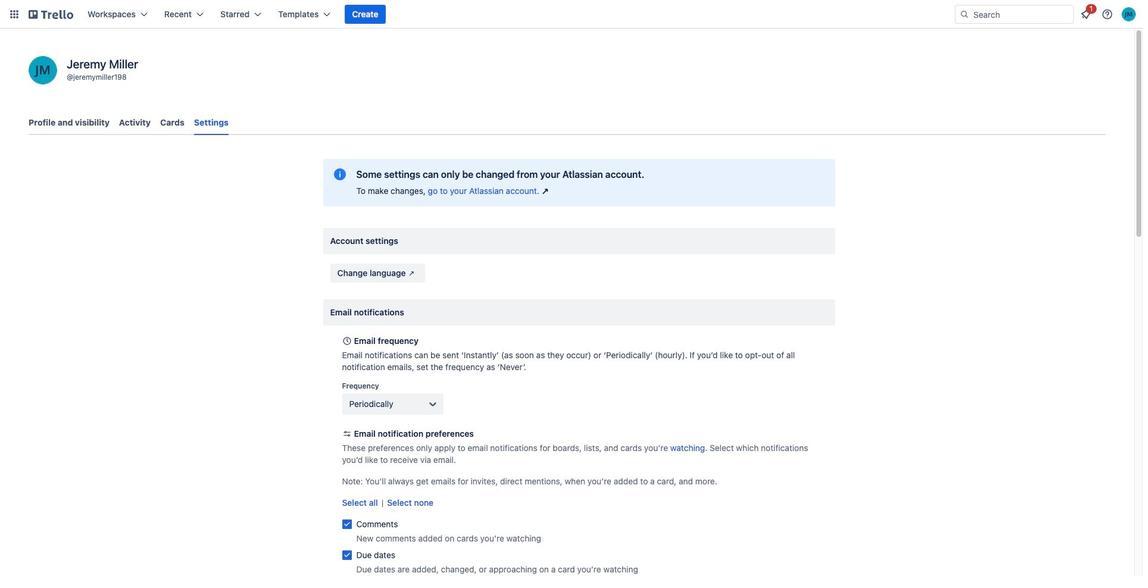 Task type: vqa. For each thing, say whether or not it's contained in the screenshot.
Open information menu image
yes



Task type: locate. For each thing, give the bounding box(es) containing it.
jeremy miller (jeremymiller198) image
[[1122, 7, 1136, 21]]

open information menu image
[[1102, 8, 1113, 20]]

1 notification image
[[1079, 7, 1093, 21]]

sm image
[[406, 267, 418, 279]]

jeremy miller (jeremymiller198) image
[[29, 56, 57, 85]]



Task type: describe. For each thing, give the bounding box(es) containing it.
primary element
[[0, 0, 1143, 29]]

Search field
[[955, 5, 1074, 24]]

back to home image
[[29, 5, 73, 24]]

search image
[[960, 10, 969, 19]]



